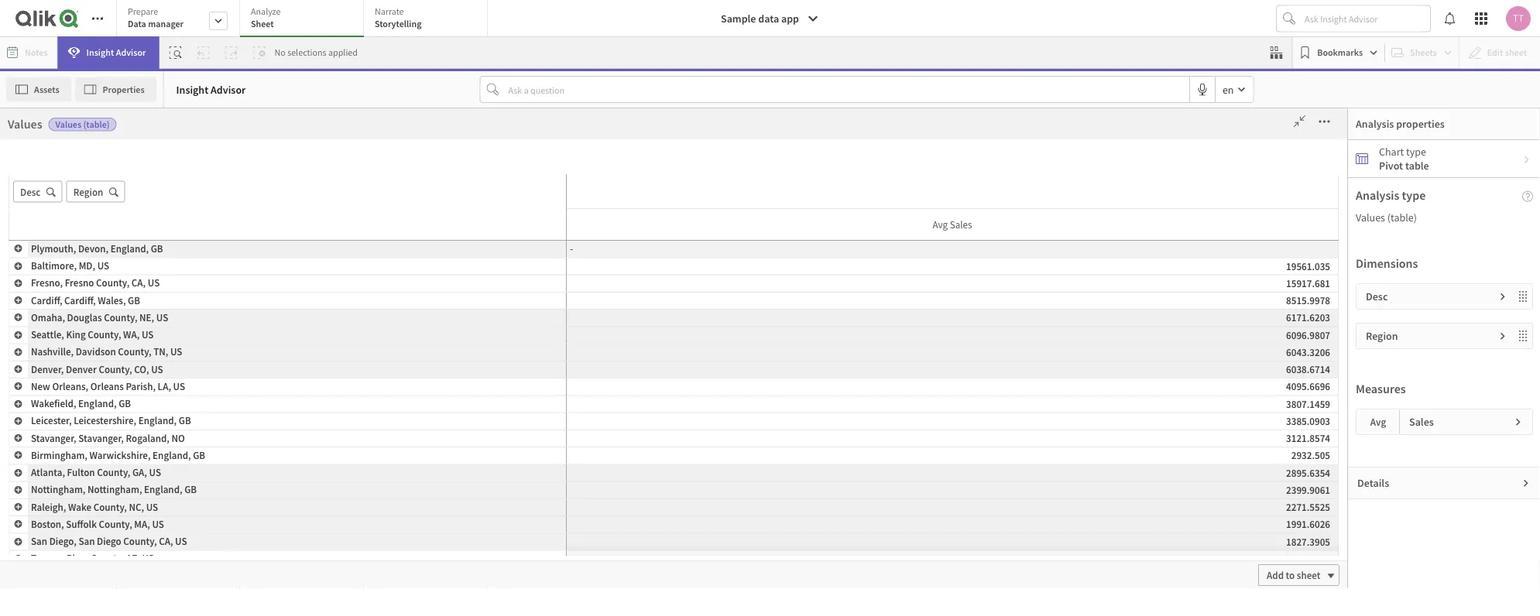 Task type: vqa. For each thing, say whether or not it's contained in the screenshot.
Your inside the to start creating visualizations and build your new sheet.
yes



Task type: describe. For each thing, give the bounding box(es) containing it.
us for ma,
[[152, 518, 164, 531]]

sheet. inside the . any found insights can be saved to this sheet.
[[756, 453, 784, 467]]

us for ne,
[[156, 311, 168, 324]]

1 vertical spatial items
[[523, 353, 553, 369]]

county, for wa,
[[88, 328, 121, 341]]

explore for explore the data
[[527, 357, 567, 372]]

8515.9978
[[1286, 294, 1331, 307]]

more image
[[1312, 114, 1337, 129]]

small image for region
[[1499, 331, 1508, 341]]

us for ga,
[[149, 466, 161, 479]]

dimensions
[[1356, 256, 1418, 271]]

gb for plymouth, devon, england, gb
[[151, 242, 163, 255]]

0 horizontal spatial values
[[8, 116, 42, 132]]

region menu item
[[80, 465, 232, 496]]

omaha,
[[31, 311, 65, 324]]

1 horizontal spatial insight advisor
[[176, 82, 246, 96]]

tucson, pima county, az, us
[[31, 552, 154, 565]]

add for "add to sheet" button underneath 15917.681
[[1242, 298, 1258, 311]]

add for "add to sheet" button above create
[[878, 298, 895, 311]]

you inside explore your data directly or let qlik generate insights for you with
[[598, 409, 615, 423]]

selections
[[287, 46, 327, 58]]

Search assets text field
[[80, 110, 232, 138]]

data up or
[[590, 357, 614, 372]]

bookmarks
[[1318, 46, 1363, 58]]

no
[[172, 432, 185, 444]]

type for chart type pivot table
[[1406, 145, 1427, 159]]

have
[[725, 357, 752, 372]]

properties button
[[75, 77, 157, 102]]

sheet for "add to sheet" button above create
[[908, 298, 932, 311]]

orleans,
[[52, 380, 88, 393]]

0 horizontal spatial values (table)
[[55, 118, 110, 130]]

add to sheet button down 15917.681
[[1233, 294, 1314, 315]]

data inside button
[[758, 12, 779, 26]]

county, for nc,
[[93, 500, 127, 513]]

add to sheet up 6171.6203
[[1242, 298, 1295, 311]]

using
[[824, 388, 848, 402]]

county, for ga,
[[97, 466, 130, 479]]

mutual for mutual dependency between sales and selected items
[[266, 353, 304, 369]]

2399.9061
[[1286, 484, 1331, 497]]

line
[[126, 349, 145, 363]]

1 fields button from the left
[[0, 108, 79, 157]]

sales down sheet...
[[950, 218, 972, 231]]

us right md,
[[97, 259, 109, 272]]

stavanger, stavanger, rogaland, no
[[31, 432, 185, 444]]

question?
[[763, 357, 815, 372]]

qlik
[[633, 388, 651, 402]]

information
[[476, 355, 524, 367]]

insights left in
[[736, 388, 771, 402]]

plus image for omaha,
[[10, 310, 26, 326]]

new orleans, orleans parish, la, us
[[31, 380, 185, 393]]

add to sheet up explore the data
[[515, 298, 569, 311]]

new for create
[[952, 357, 975, 372]]

1 vertical spatial the
[[784, 388, 799, 402]]

manager number button
[[80, 194, 202, 208]]

analysis type
[[1356, 187, 1426, 203]]

plus image for atlanta,
[[10, 465, 26, 481]]

edit
[[950, 389, 967, 402]]

help image
[[1523, 191, 1533, 201]]

fresno, fresno county, ca, us
[[31, 276, 160, 289]]

sales inside "sales" menu item
[[88, 504, 111, 518]]

create
[[915, 357, 950, 372]]

an
[[600, 178, 619, 202]]

us for nc,
[[146, 500, 158, 513]]

product group button
[[80, 318, 202, 332]]

and for build
[[1000, 411, 1017, 425]]

type for analysis type
[[1402, 187, 1426, 203]]

plus image for plymouth,
[[10, 241, 26, 257]]

england, for devon,
[[110, 242, 149, 255]]

or
[[607, 388, 617, 402]]

create new analytics
[[915, 357, 1025, 372]]

product sub group
[[88, 380, 174, 394]]

england, for warwickshire,
[[153, 449, 191, 462]]

gb for leicester, leicestershire, england, gb
[[179, 414, 191, 427]]

below
[[678, 178, 726, 202]]

birmingham, warwickshire, england, gb
[[31, 449, 205, 462]]

2 cardiff, from the left
[[64, 294, 96, 306]]

selected
[[476, 353, 521, 369]]

for
[[583, 409, 596, 423]]

start
[[1017, 388, 1038, 402]]

ne,
[[139, 311, 154, 324]]

explore your data directly or let qlik generate insights for you with
[[490, 388, 651, 423]]

2895.6354
[[1286, 467, 1331, 479]]

plymouth,
[[31, 242, 76, 255]]

omaha, douglas county, ne, us
[[31, 311, 168, 324]]

let
[[619, 388, 631, 402]]

app
[[781, 12, 799, 26]]

sheet
[[251, 18, 274, 30]]

6171.6203
[[1286, 311, 1331, 324]]

bookmarks button
[[1296, 40, 1382, 65]]

county, down ma,
[[123, 535, 157, 548]]

path menu item
[[80, 279, 232, 310]]

add to sheet up create
[[878, 298, 932, 311]]

new
[[31, 380, 50, 393]]

orleans
[[90, 380, 124, 393]]

new inside to start creating visualizations and build your new sheet.
[[957, 432, 976, 446]]

atlanta,
[[31, 466, 65, 479]]

denver
[[66, 363, 97, 375]]

move image
[[1517, 290, 1533, 303]]

sheet for "add to sheet" button underneath 15917.681
[[1272, 298, 1295, 311]]

number for order number
[[116, 256, 153, 270]]

plus image for cardiff,
[[10, 293, 26, 309]]

gb for cardiff, cardiff, wales, gb
[[128, 294, 140, 306]]

advisor up be
[[777, 410, 808, 423]]

add to sheet button up create
[[870, 294, 951, 315]]

3807.1459
[[1286, 398, 1331, 410]]

gb up product type
[[119, 397, 131, 410]]

2 horizontal spatial this
[[913, 178, 942, 202]]

1 vertical spatial region
[[1366, 329, 1398, 343]]

advisor inside insight advisor dropdown button
[[116, 46, 146, 58]]

19561.035
[[1286, 260, 1331, 273]]

sales right avg button
[[1410, 415, 1434, 429]]

us right la,
[[173, 380, 185, 393]]

explore for explore your data directly or let qlik generate insights for you with
[[490, 388, 524, 402]]

insights inside the . any found insights can be saved to this sheet.
[[722, 432, 757, 446]]

master
[[16, 187, 42, 199]]

table
[[1406, 159, 1429, 173]]

plus image for nashville,
[[10, 344, 26, 361]]

1697.5165
[[1286, 553, 1331, 565]]

county, for tn,
[[118, 345, 151, 358]]

creating
[[897, 411, 934, 425]]

auto-
[[246, 125, 274, 141]]

pivot table image
[[1356, 153, 1368, 165]]

to inside '. save any insights you discover to this sheet.'
[[590, 453, 599, 467]]

qty
[[114, 535, 130, 549]]

leicester,
[[31, 414, 72, 427]]

promised delivery date button
[[80, 442, 202, 456]]

4095.6696
[[1286, 380, 1331, 393]]

cancel
[[1291, 126, 1322, 140]]

2 fields button from the left
[[2, 108, 79, 157]]

chart type pivot table
[[1379, 145, 1429, 173]]

analytics
[[977, 357, 1025, 372]]

0 horizontal spatial ca,
[[132, 276, 146, 289]]

advisor up discover
[[557, 431, 589, 443]]

measures
[[1356, 381, 1406, 397]]

product type button
[[80, 411, 202, 425]]

2 nottingham, from the left
[[88, 483, 142, 496]]

product type menu item
[[80, 403, 232, 434]]

wales,
[[98, 294, 126, 306]]

tucson,
[[31, 552, 65, 565]]

county, for ma,
[[99, 518, 132, 531]]

to inside the . any found insights can be saved to this sheet.
[[820, 432, 829, 446]]

sample data app
[[721, 12, 799, 26]]

analysis
[[274, 125, 318, 141]]

data inside explore your data directly or let qlik generate insights for you with
[[549, 388, 569, 402]]

. for question?
[[818, 409, 821, 423]]

assets
[[34, 83, 59, 95]]

region button
[[80, 473, 202, 487]]

discover
[[550, 453, 587, 467]]

leicester, leicestershire, england, gb
[[31, 414, 191, 427]]

manager
[[148, 18, 184, 30]]

mutual information
[[446, 355, 524, 367]]

2 horizontal spatial values
[[1356, 211, 1385, 225]]

parish,
[[126, 380, 156, 393]]

1 vertical spatial values (table)
[[1356, 211, 1417, 225]]

sales qty
[[88, 535, 130, 549]]

fresno,
[[31, 276, 63, 289]]

en
[[1223, 82, 1234, 96]]

pima
[[67, 552, 89, 565]]

new for find
[[715, 388, 734, 402]]

product for product type
[[88, 411, 124, 425]]

davidson
[[76, 345, 116, 358]]

insight advisor inside dropdown button
[[86, 46, 146, 58]]

raleigh, wake county, nc, us
[[31, 500, 158, 513]]

exit full screen image
[[1288, 114, 1312, 129]]

product group menu item
[[80, 310, 232, 341]]

you inside '. save any insights you discover to this sheet.'
[[531, 453, 547, 467]]

plus image for seattle,
[[10, 327, 26, 343]]



Task type: locate. For each thing, give the bounding box(es) containing it.
4 plus image from the top
[[10, 396, 26, 412]]

close image
[[1302, 273, 1311, 283]]

2 stavanger, from the left
[[78, 432, 124, 444]]

0 horizontal spatial explore
[[490, 388, 524, 402]]

region inside menu item
[[88, 473, 119, 487]]

1 cardiff, from the left
[[31, 294, 62, 306]]

directly
[[571, 388, 605, 402]]

(table) down the analysis type
[[1388, 211, 1417, 225]]

product down the denver, denver county, co, us
[[88, 380, 124, 394]]

sheet up 6171.6203
[[1272, 298, 1295, 311]]

boston, suffolk county, ma, us
[[31, 518, 164, 531]]

you left discover
[[531, 453, 547, 467]]

type right chart
[[1406, 145, 1427, 159]]

2 plus image from the top
[[10, 258, 26, 275]]

0 horizontal spatial nottingham,
[[31, 483, 86, 496]]

2 master items button from the left
[[2, 159, 79, 208]]

1 horizontal spatial (table)
[[1388, 211, 1417, 225]]

us for ca,
[[148, 276, 160, 289]]

plymouth, devon, england, gb
[[31, 242, 163, 255]]

england, up order number
[[110, 242, 149, 255]]

0 vertical spatial insight advisor
[[86, 46, 146, 58]]

raleigh,
[[31, 500, 66, 513]]

0 horizontal spatial sheet.
[[620, 453, 648, 467]]

sheet up explore the data
[[545, 298, 569, 311]]

9 plus image from the top
[[10, 482, 26, 499]]

1 horizontal spatial san
[[79, 535, 95, 548]]

fresno
[[65, 276, 94, 289]]

us for tn,
[[170, 345, 182, 358]]

add for "add to sheet" button below '1827.3905'
[[1267, 569, 1284, 582]]

0 vertical spatial .
[[818, 409, 821, 423]]

. for data
[[599, 430, 602, 444]]

san diego, san diego county, ca, us
[[31, 535, 187, 548]]

england, up leicestershire,
[[78, 397, 117, 410]]

0 vertical spatial analysis
[[1356, 117, 1394, 131]]

selections tool image
[[1270, 46, 1283, 59]]

Ask Insight Advisor text field
[[1302, 6, 1430, 31]]

0 horizontal spatial .
[[599, 430, 602, 444]]

3 plus image from the top
[[10, 310, 26, 326]]

0 horizontal spatial this
[[601, 453, 618, 467]]

to
[[729, 178, 745, 202], [893, 178, 910, 202], [534, 298, 543, 311], [897, 298, 906, 311], [1260, 298, 1270, 311], [1005, 388, 1015, 402], [820, 432, 829, 446], [590, 453, 599, 467], [1286, 569, 1295, 582]]

0 horizontal spatial small image
[[1499, 331, 1508, 341]]

0 vertical spatial this
[[913, 178, 942, 202]]

explore up explore your data directly or let qlik generate insights for you with
[[527, 357, 567, 372]]

explore up generate
[[490, 388, 524, 402]]

data left using
[[801, 388, 821, 402]]

md,
[[79, 259, 95, 272]]

build
[[1019, 411, 1043, 425]]

sheet down 1697.5165
[[1297, 569, 1321, 582]]

2 vertical spatial new
[[957, 432, 976, 446]]

found
[[693, 432, 719, 446]]

england, down no
[[153, 449, 191, 462]]

rogaland,
[[126, 432, 170, 444]]

number right manager
[[129, 194, 166, 208]]

1 horizontal spatial explore
[[527, 357, 567, 372]]

2 vertical spatial region
[[88, 473, 119, 487]]

county, up diego
[[99, 518, 132, 531]]

san down suffolk
[[79, 535, 95, 548]]

nottingham, down the atlanta, fulton county, ga, us
[[88, 483, 142, 496]]

option
[[623, 178, 674, 202]]

0 horizontal spatial insight advisor
[[86, 46, 146, 58]]

county, for az,
[[91, 552, 124, 565]]

1 vertical spatial ca,
[[159, 535, 173, 548]]

fields button
[[0, 108, 79, 157], [2, 108, 79, 157]]

analyze
[[251, 5, 281, 17]]

insight
[[86, 46, 114, 58], [176, 82, 209, 96], [746, 410, 775, 423], [525, 431, 555, 443]]

analysis up chart
[[1356, 117, 1394, 131]]

0 vertical spatial type
[[1406, 145, 1427, 159]]

. left any
[[818, 409, 821, 423]]

1 horizontal spatial desc
[[1366, 290, 1388, 304]]

your
[[526, 388, 546, 402], [934, 432, 955, 446]]

new
[[952, 357, 975, 372], [715, 388, 734, 402], [957, 432, 976, 446]]

order number
[[88, 256, 153, 270]]

1 vertical spatial insight advisor
[[176, 82, 246, 96]]

douglas
[[67, 311, 102, 324]]

insights left for
[[546, 409, 581, 423]]

. left save at the bottom of page
[[599, 430, 602, 444]]

1 master items button from the left
[[0, 159, 79, 208]]

0 vertical spatial ca,
[[132, 276, 146, 289]]

england, down ga,
[[144, 483, 182, 496]]

number for manager number
[[129, 194, 166, 208]]

group inside 'menu item'
[[126, 318, 154, 332]]

gb for nottingham, nottingham, england, gb
[[184, 483, 197, 496]]

Ask a question text field
[[505, 77, 1189, 102]]

0 vertical spatial explore
[[527, 357, 567, 372]]

plus image for baltimore,
[[10, 258, 26, 275]]

1 vertical spatial new
[[715, 388, 734, 402]]

0 vertical spatial desc
[[20, 185, 41, 198]]

this down save at the bottom of page
[[601, 453, 618, 467]]

search image for desc
[[41, 187, 56, 197]]

0 horizontal spatial avg
[[933, 218, 948, 231]]

1 horizontal spatial the
[[784, 388, 799, 402]]

2 search image from the left
[[103, 187, 118, 197]]

ca, down "sales" menu item at the left bottom of the page
[[159, 535, 173, 548]]

values down the analysis type
[[1356, 211, 1385, 225]]

get
[[749, 178, 774, 202]]

number inside manager number menu item
[[129, 194, 166, 208]]

analysis for analysis type
[[1356, 187, 1400, 203]]

2 vertical spatial this
[[601, 453, 618, 467]]

mutual for mutual information
[[446, 355, 474, 367]]

1 analysis from the top
[[1356, 117, 1394, 131]]

us for co,
[[151, 363, 163, 375]]

gb up no
[[179, 414, 191, 427]]

plus image
[[10, 275, 26, 292], [10, 293, 26, 309], [10, 310, 26, 326], [10, 327, 26, 343], [10, 344, 26, 361], [10, 361, 26, 378], [10, 413, 26, 430], [10, 465, 26, 481], [10, 482, 26, 499], [10, 517, 26, 533], [10, 534, 26, 550], [10, 551, 26, 567]]

gb right date
[[193, 449, 205, 462]]

be
[[777, 432, 789, 446]]

add to sheet
[[515, 298, 569, 311], [878, 298, 932, 311], [1242, 298, 1295, 311], [1267, 569, 1321, 582]]

plus image for wakefield,
[[10, 396, 26, 412]]

england, for nottingham,
[[144, 483, 182, 496]]

en button
[[1216, 77, 1253, 102]]

2 san from the left
[[79, 535, 95, 548]]

0 horizontal spatial your
[[526, 388, 546, 402]]

1 horizontal spatial items
[[523, 353, 553, 369]]

sheet for "add to sheet" button below '1827.3905'
[[1297, 569, 1321, 582]]

small image for details
[[1522, 478, 1531, 488]]

us right ga,
[[149, 466, 161, 479]]

avg inside button
[[1371, 416, 1386, 428]]

1 plus image from the top
[[10, 241, 26, 257]]

2 vertical spatial insight advisor
[[525, 431, 589, 443]]

menu
[[80, 155, 232, 589]]

search image down fields
[[41, 187, 56, 197]]

diego,
[[49, 535, 77, 548]]

1 horizontal spatial you
[[598, 409, 615, 423]]

add for "add to sheet" button below - at left top
[[515, 298, 532, 311]]

1 horizontal spatial cardiff,
[[64, 294, 96, 306]]

product for product group
[[88, 318, 124, 332]]

0 vertical spatial avg
[[933, 218, 948, 231]]

your inside explore your data directly or let qlik generate insights for you with
[[526, 388, 546, 402]]

co,
[[134, 363, 149, 375]]

small image
[[1523, 155, 1532, 165], [1499, 292, 1508, 301], [1514, 417, 1523, 427]]

edit image
[[932, 388, 950, 402]]

1 horizontal spatial small image
[[1522, 478, 1531, 488]]

product down seattle, king county, wa, us
[[88, 349, 124, 363]]

1 vertical spatial number
[[116, 256, 153, 270]]

avg down sheet...
[[933, 218, 948, 231]]

stavanger, down leicestershire,
[[78, 432, 124, 444]]

2 vertical spatial small image
[[1514, 417, 1523, 427]]

insights inside '. save any insights you discover to this sheet.'
[[493, 453, 528, 467]]

. inside '. save any insights you discover to this sheet.'
[[599, 430, 602, 444]]

0 horizontal spatial desc
[[20, 185, 41, 198]]

san down boston,
[[31, 535, 47, 548]]

0 horizontal spatial search image
[[41, 187, 56, 197]]

us down order number 'button'
[[148, 276, 160, 289]]

you right for
[[598, 409, 615, 423]]

insight down generate
[[525, 431, 555, 443]]

sales menu item
[[80, 496, 232, 527]]

1 vertical spatial this
[[831, 432, 848, 446]]

search image
[[41, 187, 56, 197], [103, 187, 118, 197]]

search image for region
[[103, 187, 118, 197]]

0 vertical spatial items
[[43, 187, 65, 199]]

1 vertical spatial type
[[1402, 187, 1426, 203]]

gb
[[151, 242, 163, 255], [128, 294, 140, 306], [119, 397, 131, 410], [179, 414, 191, 427], [193, 449, 205, 462], [184, 483, 197, 496]]

cardiff, down fresno,
[[31, 294, 62, 306]]

0 horizontal spatial mutual
[[266, 353, 304, 369]]

product
[[88, 318, 124, 332], [88, 349, 124, 363], [88, 380, 124, 394], [88, 411, 124, 425]]

0 vertical spatial number
[[129, 194, 166, 208]]

us right wa,
[[142, 328, 154, 341]]

3 product from the top
[[88, 380, 124, 394]]

11 plus image from the top
[[10, 534, 26, 550]]

county, up the new orleans, orleans parish, la, us
[[99, 363, 132, 375]]

1 horizontal spatial avg
[[1371, 416, 1386, 428]]

product line menu item
[[80, 341, 232, 372]]

product inside menu item
[[88, 380, 124, 394]]

1 vertical spatial avg
[[1371, 416, 1386, 428]]

plus image for raleigh,
[[10, 499, 26, 516]]

insight down smart search icon at the left top of page
[[176, 82, 209, 96]]

delivery
[[133, 442, 170, 456]]

stavanger, down leicester,
[[31, 432, 76, 444]]

0 vertical spatial small image
[[1499, 331, 1508, 341]]

wakefield, england, gb
[[31, 397, 131, 410]]

king
[[66, 328, 86, 341]]

and inside to start creating visualizations and build your new sheet.
[[1000, 411, 1017, 425]]

edit sheet
[[950, 389, 993, 402]]

this down any
[[831, 432, 848, 446]]

1 horizontal spatial stavanger,
[[78, 432, 124, 444]]

0 horizontal spatial san
[[31, 535, 47, 548]]

values (table) down the analysis type
[[1356, 211, 1417, 225]]

generate
[[504, 409, 544, 423]]

product down the wales,
[[88, 318, 124, 332]]

small image for desc
[[1499, 292, 1508, 301]]

no
[[275, 46, 286, 58]]

plus image for stavanger,
[[10, 430, 26, 447]]

sheet. inside '. save any insights you discover to this sheet.'
[[620, 453, 648, 467]]

10 plus image from the top
[[10, 517, 26, 533]]

us down "sales" menu item at the left bottom of the page
[[175, 535, 187, 548]]

terry turtle image
[[1506, 6, 1531, 31]]

2 horizontal spatial insight advisor
[[525, 431, 589, 443]]

add to sheet button down '1827.3905'
[[1259, 565, 1340, 586]]

1 search image from the left
[[41, 187, 56, 197]]

county, up nashville, davidson county, tn, us
[[88, 328, 121, 341]]

storytelling
[[375, 18, 422, 30]]

product sub group menu item
[[80, 372, 232, 403]]

advisor up auto-
[[211, 82, 246, 96]]

explore inside explore your data directly or let qlik generate insights for you with
[[490, 388, 524, 402]]

1 vertical spatial group
[[146, 380, 174, 394]]

the up directly
[[570, 357, 587, 372]]

0 vertical spatial new
[[952, 357, 975, 372]]

6 plus image from the top
[[10, 448, 26, 464]]

1 vertical spatial explore
[[490, 388, 524, 402]]

promised delivery date menu item
[[80, 434, 232, 465]]

properties
[[103, 83, 145, 95]]

product group
[[88, 318, 154, 332]]

avg button
[[1357, 410, 1400, 434]]

0 horizontal spatial you
[[531, 453, 547, 467]]

1 stavanger, from the left
[[31, 432, 76, 444]]

0 vertical spatial small image
[[1523, 155, 1532, 165]]

0 horizontal spatial stavanger,
[[31, 432, 76, 444]]

nottingham, nottingham, england, gb
[[31, 483, 197, 496]]

path
[[88, 287, 108, 301]]

1 horizontal spatial your
[[934, 432, 955, 446]]

plus image for boston,
[[10, 517, 26, 533]]

2 plus image from the top
[[10, 293, 26, 309]]

region up raleigh, wake county, nc, us
[[88, 473, 119, 487]]

0 horizontal spatial cardiff,
[[31, 294, 62, 306]]

fulton
[[67, 466, 95, 479]]

0 vertical spatial and
[[454, 353, 474, 369]]

manager number menu item
[[80, 186, 232, 217]]

properties
[[1396, 117, 1445, 131]]

1 horizontal spatial .
[[818, 409, 821, 423]]

sample
[[721, 12, 756, 26]]

values (table) down properties button
[[55, 118, 110, 130]]

1 vertical spatial analysis
[[1356, 187, 1400, 203]]

7 plus image from the top
[[10, 499, 26, 516]]

12 plus image from the top
[[10, 551, 26, 567]]

county, down nottingham, nottingham, england, gb
[[93, 500, 127, 513]]

4 plus image from the top
[[10, 327, 26, 343]]

us right az,
[[142, 552, 154, 565]]

product inside 'menu item'
[[88, 318, 124, 332]]

sheet. for data
[[620, 453, 648, 467]]

insight up can
[[746, 410, 775, 423]]

promised
[[88, 442, 131, 456]]

mutual dependency between sales and selected items
[[266, 353, 553, 369]]

insight inside dropdown button
[[86, 46, 114, 58]]

sheet up create
[[908, 298, 932, 311]]

mutual left dependency
[[266, 353, 304, 369]]

county, for ca,
[[96, 276, 130, 289]]

1 vertical spatial and
[[1000, 411, 1017, 425]]

us for wa,
[[142, 328, 154, 341]]

and left the build on the right bottom of page
[[1000, 411, 1017, 425]]

visualizations
[[936, 411, 998, 425]]

search image
[[710, 409, 729, 423]]

plus image for new
[[10, 379, 26, 395]]

1 horizontal spatial values (table)
[[1356, 211, 1417, 225]]

3 plus image from the top
[[10, 379, 26, 395]]

1 horizontal spatial and
[[1000, 411, 1017, 425]]

data left directly
[[549, 388, 569, 402]]

order number button
[[80, 256, 202, 270]]

us right ne,
[[156, 311, 168, 324]]

region
[[73, 185, 103, 198], [1366, 329, 1398, 343], [88, 473, 119, 487]]

0 vertical spatial the
[[570, 357, 587, 372]]

1 product from the top
[[88, 318, 124, 332]]

4 product from the top
[[88, 411, 124, 425]]

1 horizontal spatial ca,
[[159, 535, 173, 548]]

0 vertical spatial you
[[598, 409, 615, 423]]

1 vertical spatial your
[[934, 432, 955, 446]]

insights inside explore your data directly or let qlik generate insights for you with
[[546, 409, 581, 423]]

1 vertical spatial (table)
[[1388, 211, 1417, 225]]

sheet right "edit"
[[969, 389, 993, 402]]

1 horizontal spatial mutual
[[446, 355, 474, 367]]

add to sheet down 1697.5165
[[1267, 569, 1321, 582]]

sales down nottingham, nottingham, england, gb
[[88, 504, 111, 518]]

any
[[823, 409, 840, 423]]

1 horizontal spatial this
[[831, 432, 848, 446]]

sheet...
[[946, 178, 1002, 202]]

small image for sales
[[1514, 417, 1523, 427]]

region up measures
[[1366, 329, 1398, 343]]

your down visualizations
[[934, 432, 955, 446]]

sheet. down any
[[620, 453, 648, 467]]

1 nottingham, from the left
[[31, 483, 86, 496]]

county, for co,
[[99, 363, 132, 375]]

2932.505
[[1292, 449, 1331, 462]]

7 plus image from the top
[[10, 413, 26, 430]]

6 plus image from the top
[[10, 361, 26, 378]]

0 vertical spatial (table)
[[83, 118, 110, 130]]

insight advisor down data
[[86, 46, 146, 58]]

new right find
[[715, 388, 734, 402]]

8 plus image from the top
[[10, 465, 26, 481]]

ask insight advisor
[[729, 410, 808, 423]]

la,
[[158, 380, 171, 393]]

to inside to start creating visualizations and build your new sheet.
[[1005, 388, 1015, 402]]

sales button
[[80, 504, 202, 518]]

product for product sub group
[[88, 380, 124, 394]]

group
[[126, 318, 154, 332], [146, 380, 174, 394]]

county, for ne,
[[104, 311, 137, 324]]

sheet. down can
[[756, 453, 784, 467]]

england, up rogaland, at the left bottom of the page
[[138, 414, 177, 427]]

plus image for san
[[10, 534, 26, 550]]

2 horizontal spatial sheet.
[[978, 432, 1006, 446]]

find
[[692, 388, 712, 402]]

0 horizontal spatial the
[[570, 357, 587, 372]]

master items button
[[0, 159, 79, 208], [2, 159, 79, 208]]

plus image for birmingham,
[[10, 448, 26, 464]]

mutual left selected
[[446, 355, 474, 367]]

avg
[[933, 218, 948, 231], [1371, 416, 1386, 428]]

sheet. inside to start creating visualizations and build your new sheet.
[[978, 432, 1006, 446]]

small image
[[1499, 331, 1508, 341], [1522, 478, 1531, 488]]

prepare data manager
[[128, 5, 184, 30]]

insight up properties button
[[86, 46, 114, 58]]

group inside menu item
[[146, 380, 174, 394]]

us for az,
[[142, 552, 154, 565]]

data left app
[[758, 12, 779, 26]]

0 vertical spatial values (table)
[[55, 118, 110, 130]]

find new insights in the data using
[[692, 388, 848, 402]]

saved
[[791, 432, 817, 446]]

. inside the . any found insights can be saved to this sheet.
[[818, 409, 821, 423]]

pivot
[[1379, 159, 1403, 173]]

plus image for leicester,
[[10, 413, 26, 430]]

sales right between
[[423, 353, 451, 369]]

explore the data
[[527, 357, 614, 372]]

sales qty menu item
[[80, 527, 232, 558]]

move image
[[1517, 330, 1533, 342]]

can
[[759, 432, 775, 446]]

birmingham,
[[31, 449, 87, 462]]

0 horizontal spatial items
[[43, 187, 65, 199]]

choose an option below to get started adding to this sheet...
[[538, 178, 1002, 202]]

nottingham, up raleigh,
[[31, 483, 86, 496]]

date
[[172, 442, 193, 456]]

started
[[777, 178, 832, 202]]

2 analysis from the top
[[1356, 187, 1400, 203]]

0 vertical spatial group
[[126, 318, 154, 332]]

.
[[818, 409, 821, 423], [599, 430, 602, 444]]

product up stavanger, stavanger, rogaland, no
[[88, 411, 124, 425]]

county, down wa,
[[118, 345, 151, 358]]

gb up ne,
[[128, 294, 140, 306]]

5 plus image from the top
[[10, 344, 26, 361]]

menu inside choose an option below to get started adding to this sheet... application
[[80, 155, 232, 589]]

1 plus image from the top
[[10, 275, 26, 292]]

type
[[1406, 145, 1427, 159], [1402, 187, 1426, 203]]

your inside to start creating visualizations and build your new sheet.
[[934, 432, 955, 446]]

5 plus image from the top
[[10, 430, 26, 447]]

1 horizontal spatial search image
[[103, 187, 118, 197]]

ga,
[[132, 466, 147, 479]]

sales inside the sales qty 'menu item'
[[88, 535, 111, 549]]

product inside menu item
[[88, 349, 124, 363]]

0 vertical spatial region
[[73, 185, 103, 198]]

(table) down properties button
[[83, 118, 110, 130]]

plus image for tucson,
[[10, 551, 26, 567]]

us right co,
[[151, 363, 163, 375]]

type inside 'chart type pivot table'
[[1406, 145, 1427, 159]]

your up generate
[[526, 388, 546, 402]]

us right nc,
[[146, 500, 158, 513]]

1 vertical spatial .
[[599, 430, 602, 444]]

values up fields
[[8, 116, 42, 132]]

plus image for denver,
[[10, 361, 26, 378]]

1 vertical spatial you
[[531, 453, 547, 467]]

insight advisor up discover
[[525, 431, 589, 443]]

analysis properties
[[1356, 117, 1445, 131]]

menu containing manager number
[[80, 155, 232, 589]]

tab list containing prepare
[[116, 0, 493, 39]]

add to sheet button down - at left top
[[507, 294, 588, 315]]

product for product line
[[88, 349, 124, 363]]

sheet
[[545, 298, 569, 311], [908, 298, 932, 311], [1272, 298, 1295, 311], [969, 389, 993, 402], [1297, 569, 1321, 582]]

new down visualizations
[[957, 432, 976, 446]]

product line
[[88, 349, 145, 363]]

england, for leicestershire,
[[138, 414, 177, 427]]

avg for avg
[[1371, 416, 1386, 428]]

1 vertical spatial small image
[[1499, 292, 1508, 301]]

cardiff,
[[31, 294, 62, 306], [64, 294, 96, 306]]

analysis for analysis properties
[[1356, 117, 1394, 131]]

adding
[[836, 178, 890, 202]]

1 horizontal spatial values
[[55, 118, 81, 130]]

the right in
[[784, 388, 799, 402]]

this up the avg sales
[[913, 178, 942, 202]]

avg for avg sales
[[933, 218, 948, 231]]

1 horizontal spatial sheet.
[[756, 453, 784, 467]]

1 san from the left
[[31, 535, 47, 548]]

analysis down pivot
[[1356, 187, 1400, 203]]

between
[[374, 353, 421, 369]]

plus image for fresno,
[[10, 275, 26, 292]]

plus image for nottingham,
[[10, 482, 26, 499]]

-
[[570, 243, 573, 255]]

this inside the . any found insights can be saved to this sheet.
[[831, 432, 848, 446]]

diego
[[97, 535, 121, 548]]

1 vertical spatial small image
[[1522, 478, 1531, 488]]

desc down dimensions
[[1366, 290, 1388, 304]]

sheet. for analytics
[[978, 432, 1006, 446]]

choose an option below to get started adding to this sheet... application
[[0, 0, 1540, 589]]

this inside '. save any insights you discover to this sheet.'
[[601, 453, 618, 467]]

wake
[[68, 500, 91, 513]]

tab list inside choose an option below to get started adding to this sheet... application
[[116, 0, 493, 39]]

gb for birmingham, warwickshire, england, gb
[[193, 449, 205, 462]]

0 vertical spatial your
[[526, 388, 546, 402]]

tab list
[[116, 0, 493, 39]]

0 horizontal spatial and
[[454, 353, 474, 369]]

1 horizontal spatial nottingham,
[[88, 483, 142, 496]]

county, up the wales,
[[96, 276, 130, 289]]

1 vertical spatial desc
[[1366, 290, 1388, 304]]

2 product from the top
[[88, 349, 124, 363]]

smart search image
[[169, 46, 182, 59]]

product inside "menu item"
[[88, 411, 124, 425]]

stavanger,
[[31, 432, 76, 444], [78, 432, 124, 444]]

with
[[617, 409, 637, 423]]

0 horizontal spatial (table)
[[83, 118, 110, 130]]

number up path button
[[116, 256, 153, 270]]

us right tn,
[[170, 345, 182, 358]]

and for selected
[[454, 353, 474, 369]]

leicestershire,
[[74, 414, 136, 427]]

items right master
[[43, 187, 65, 199]]

sheet for "add to sheet" button below - at left top
[[545, 298, 569, 311]]

plus image
[[10, 241, 26, 257], [10, 258, 26, 275], [10, 379, 26, 395], [10, 396, 26, 412], [10, 430, 26, 447], [10, 448, 26, 464], [10, 499, 26, 516]]

product line button
[[80, 349, 202, 363]]

number inside order number menu item
[[116, 256, 153, 270]]

atlanta, fulton county, ga, us
[[31, 466, 161, 479]]

order number menu item
[[80, 248, 232, 279]]



